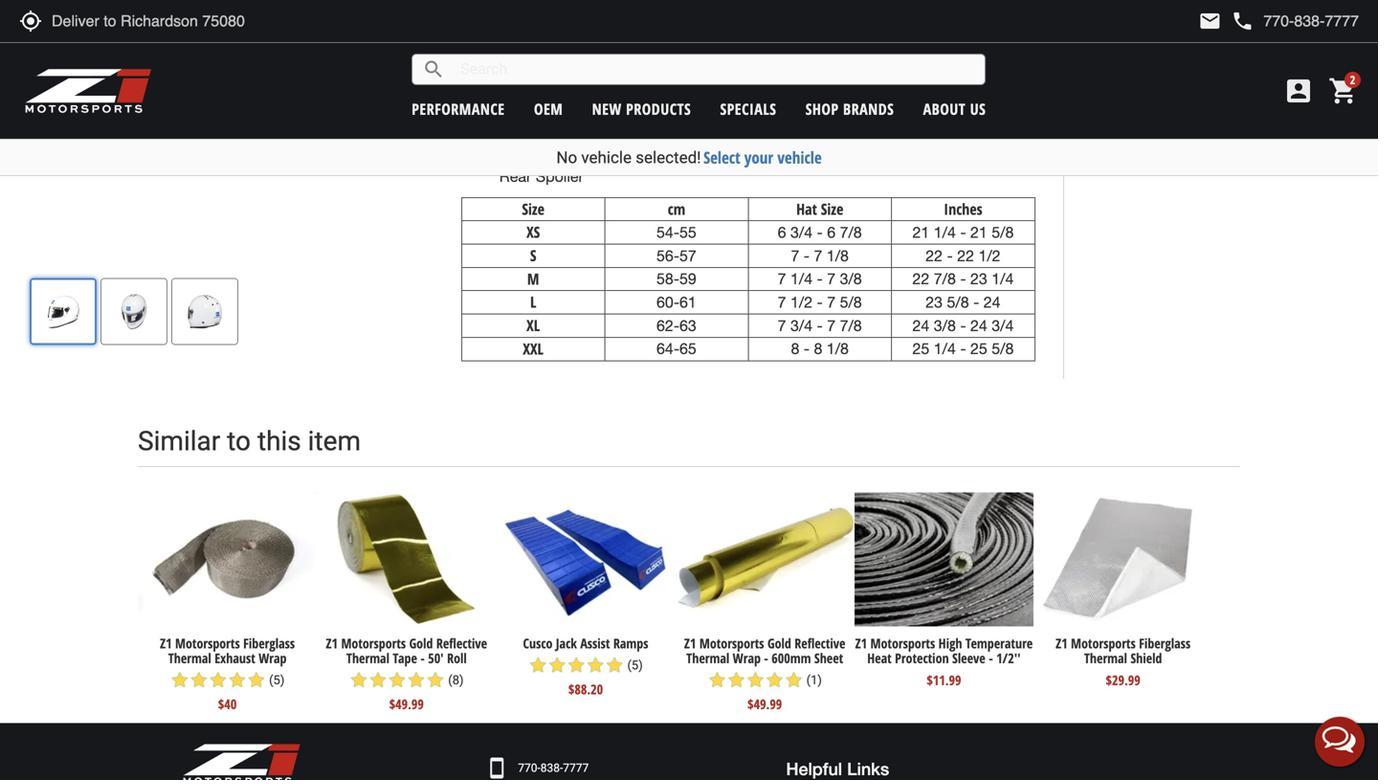 Task type: locate. For each thing, give the bounding box(es) containing it.
vent right lower
[[808, 146, 838, 163]]

1 thermal from the left
[[168, 649, 211, 667]]

4 z1 from the left
[[855, 634, 867, 652]]

thermal up $29.99
[[1084, 649, 1127, 667]]

and
[[735, 57, 761, 75], [962, 80, 988, 97], [997, 146, 1023, 163]]

0 horizontal spatial $49.99
[[389, 695, 424, 713]]

- down 24 3/8 - 24 3/4
[[960, 340, 966, 358]]

5/8 up 22 - 22 1/2
[[992, 223, 1014, 241]]

- up 7 3/4 - 7 7/8
[[817, 293, 823, 311]]

3/8 down 23 5/8 - 24
[[934, 317, 956, 334]]

58-59
[[657, 270, 697, 288]]

23
[[970, 270, 988, 288], [926, 293, 943, 311]]

- up 7 1/4 - 7 3/8
[[804, 247, 810, 264]]

phone link
[[1231, 10, 1359, 33]]

thermal left tape
[[346, 649, 389, 667]]

temperature
[[966, 634, 1033, 652]]

8
[[791, 340, 799, 358], [814, 340, 822, 358]]

60-
[[657, 293, 680, 311]]

motorsports for -
[[870, 634, 935, 652]]

jack
[[556, 634, 577, 652]]

vehicle right the no
[[581, 148, 632, 167]]

optional shields available
[[499, 78, 655, 98]]

gold inside z1 motorsports gold reflective thermal tape - 50' roll star star star star star (8) $49.99
[[409, 634, 433, 652]]

motorsports inside z1 motorsports fiberglass thermal shield $29.99
[[1071, 634, 1136, 652]]

$88.20
[[568, 680, 603, 698]]

2 wrap from the left
[[733, 649, 761, 667]]

$49.99 down tape
[[389, 695, 424, 713]]

vent plugs (8 pcs), lower vent cover, top forced air, and rear spoiler
[[499, 146, 1023, 185]]

5/8 down 24 3/8 - 24 3/4
[[992, 340, 1014, 358]]

7/8 up 7 - 7 1/8 at the right of page
[[840, 223, 862, 241]]

$49.99 inside z1 motorsports gold reflective thermal tape - 50' roll star star star star star (8) $49.99
[[389, 695, 424, 713]]

1 vertical spatial and
[[962, 80, 988, 97]]

5 motorsports from the left
[[1071, 634, 1136, 652]]

5 z1 from the left
[[1056, 634, 1068, 652]]

z1
[[160, 634, 172, 652], [326, 634, 338, 652], [684, 634, 696, 652], [855, 634, 867, 652], [1056, 634, 1068, 652]]

54-
[[657, 223, 680, 241]]

1 motorsports from the left
[[175, 634, 240, 652]]

3/4 for xl
[[791, 317, 813, 334]]

fiberglass for z1 motorsports fiberglass thermal shield $29.99
[[1139, 634, 1191, 652]]

0 vertical spatial 1/2
[[979, 247, 1001, 264]]

z1 inside z1 motorsports fiberglass thermal exhaust wrap star star star star star (5) $40
[[160, 634, 172, 652]]

motorsports inside z1 motorsports fiberglass thermal exhaust wrap star star star star star (5) $40
[[175, 634, 240, 652]]

2 z1 from the left
[[326, 634, 338, 652]]

thermal inside z1 motorsports gold reflective thermal tape - 50' roll star star star star star (8) $49.99
[[346, 649, 389, 667]]

xxl
[[570, 123, 597, 141], [523, 338, 544, 359]]

2 reflective from the left
[[795, 634, 846, 652]]

motorsports inside z1 motorsports gold reflective thermal tape - 50' roll star star star star star (8) $49.99
[[341, 634, 406, 652]]

7/8 up 8 - 8 1/8
[[840, 317, 862, 334]]

0 vertical spatial 23
[[970, 270, 988, 288]]

cm
[[668, 198, 685, 219]]

0 horizontal spatial vent
[[631, 146, 661, 163]]

fiberglass inside z1 motorsports fiberglass thermal exhaust wrap star star star star star (5) $40
[[243, 634, 295, 652]]

2 1/8 from the top
[[827, 340, 849, 358]]

d-
[[552, 35, 569, 53]]

1 vertical spatial 1/2
[[791, 293, 813, 311]]

vehicle
[[777, 146, 822, 168], [581, 148, 632, 167]]

motorsports up $40
[[175, 634, 240, 652]]

1/2 up 7 3/4 - 7 7/8
[[791, 293, 813, 311]]

1 vertical spatial 23
[[926, 293, 943, 311]]

z1 left exhaust
[[160, 634, 172, 652]]

your
[[744, 146, 773, 168]]

reflective inside z1 motorsports gold reflective thermal wrap - 600mm sheet star star star star star (1) $49.99
[[795, 634, 846, 652]]

xs-
[[544, 123, 570, 141]]

0 horizontal spatial wrap
[[259, 649, 287, 667]]

gold
[[409, 634, 433, 652], [768, 634, 791, 652]]

Search search field
[[445, 55, 985, 84]]

- up 7 - 7 1/8 at the right of page
[[817, 223, 823, 241]]

z1 right 1/2'' at right bottom
[[1056, 634, 1068, 652]]

- down the 7 1/2 - 7 5/8
[[817, 317, 823, 334]]

0 horizontal spatial 8
[[791, 340, 799, 358]]

3/4 up 25 1/4 - 25 5/8
[[992, 317, 1014, 334]]

included
[[499, 144, 551, 164]]

no
[[556, 148, 577, 167]]

similar
[[138, 426, 220, 457]]

z1 inside z1 motorsports gold reflective thermal wrap - 600mm sheet star star star star star (1) $49.99
[[684, 634, 696, 652]]

1/4 up the 7 1/2 - 7 5/8
[[791, 270, 813, 288]]

3/4 down the 7 1/2 - 7 5/8
[[791, 317, 813, 334]]

- left "600mm"
[[764, 649, 768, 667]]

gold left sheet
[[768, 634, 791, 652]]

1 horizontal spatial 8
[[814, 340, 822, 358]]

0 horizontal spatial (5)
[[269, 673, 285, 687]]

1/4
[[934, 223, 956, 241], [791, 270, 813, 288], [992, 270, 1014, 288], [934, 340, 956, 358]]

770-
[[518, 761, 541, 775]]

wrap inside z1 motorsports fiberglass thermal exhaust wrap star star star star star (5) $40
[[259, 649, 287, 667]]

0 vertical spatial 7/8
[[840, 223, 862, 241]]

size right hat
[[821, 198, 843, 219]]

thermal left exhaust
[[168, 649, 211, 667]]

size up xs
[[522, 198, 545, 219]]

0 horizontal spatial dark
[[728, 80, 760, 97]]

vent left plugs
[[631, 146, 661, 163]]

1 25 from the left
[[913, 340, 930, 358]]

22 - 22 1/2
[[926, 247, 1001, 264]]

wrap left "600mm"
[[733, 649, 761, 667]]

65
[[680, 340, 697, 358]]

helpful links
[[786, 758, 889, 779]]

lower
[[762, 146, 804, 163]]

6 up 7 1/4 - 7 3/8
[[778, 223, 786, 241]]

1 dark from the left
[[728, 80, 760, 97]]

and inside in amber, dark smoke, dark blue, fire red, and black chrome
[[962, 80, 988, 97]]

motorsports inside the z1 motorsports high temperature heat protection sleeve - 1/2'' $11.99
[[870, 634, 935, 652]]

2 thermal from the left
[[346, 649, 389, 667]]

motorsports up $29.99
[[1071, 634, 1136, 652]]

0 vertical spatial 3/8
[[840, 270, 862, 288]]

- down 7 3/4 - 7 7/8
[[804, 340, 810, 358]]

gold inside z1 motorsports gold reflective thermal wrap - 600mm sheet star star star star star (1) $49.99
[[768, 634, 791, 652]]

1 horizontal spatial size
[[821, 198, 843, 219]]

z1 for star
[[160, 634, 172, 652]]

24 up 25 1/4 - 25 5/8
[[970, 317, 988, 334]]

and right air,
[[997, 146, 1023, 163]]

z1 company logo image
[[182, 742, 301, 780]]

1/8 down 7 3/4 - 7 7/8
[[827, 340, 849, 358]]

fiberglass inside z1 motorsports fiberglass thermal shield $29.99
[[1139, 634, 1191, 652]]

$49.99 down "600mm"
[[748, 695, 782, 713]]

reflective up (1)
[[795, 634, 846, 652]]

2 dark from the left
[[821, 80, 853, 97]]

1 $49.99 from the left
[[389, 695, 424, 713]]

(5) up z1 company logo
[[269, 673, 285, 687]]

0 horizontal spatial size
[[522, 198, 545, 219]]

z1 left tape
[[326, 634, 338, 652]]

0 horizontal spatial xxl
[[523, 338, 544, 359]]

3/4 down hat
[[791, 223, 813, 241]]

1 horizontal spatial 25
[[970, 340, 988, 358]]

roll
[[447, 649, 467, 667]]

2 horizontal spatial and
[[997, 146, 1023, 163]]

0 horizontal spatial and
[[735, 57, 761, 75]]

dark down restraints
[[821, 80, 853, 97]]

0 horizontal spatial 25
[[913, 340, 930, 358]]

thermal inside z1 motorsports gold reflective thermal wrap - 600mm sheet star star star star star (1) $49.99
[[686, 649, 730, 667]]

1 1/8 from the top
[[827, 247, 849, 264]]

1 horizontal spatial vent
[[808, 146, 838, 163]]

(8)
[[448, 673, 464, 687]]

0 vertical spatial xxl
[[570, 123, 597, 141]]

1 fiberglass from the left
[[243, 634, 295, 652]]

cover,
[[842, 146, 886, 163]]

1 gold from the left
[[409, 634, 433, 652]]

1 horizontal spatial and
[[962, 80, 988, 97]]

1/4 up 22 - 22 1/2
[[934, 223, 956, 241]]

z1 right ramps
[[684, 634, 696, 652]]

23 up 24 3/8 - 24 3/4
[[926, 293, 943, 311]]

1 horizontal spatial 21
[[970, 223, 988, 241]]

1 horizontal spatial 3/8
[[934, 317, 956, 334]]

reflective up (8)
[[436, 634, 487, 652]]

smartphone
[[485, 757, 508, 780]]

3/8
[[840, 270, 862, 288], [934, 317, 956, 334]]

reflective
[[436, 634, 487, 652], [795, 634, 846, 652]]

1/4 down 24 3/8 - 24 3/4
[[934, 340, 956, 358]]

24 for l
[[984, 293, 1001, 311]]

0 horizontal spatial vehicle
[[581, 148, 632, 167]]

motorsports inside z1 motorsports gold reflective thermal wrap - 600mm sheet star star star star star (1) $49.99
[[700, 634, 764, 652]]

double d-ring retention system pre-installed m6 terminal for head and neck restraints
[[499, 35, 866, 75]]

shopping_cart
[[1328, 76, 1359, 106]]

vehicle right your
[[777, 146, 822, 168]]

air,
[[972, 146, 993, 163]]

z1 motorsports gold reflective thermal wrap - 600mm sheet star star star star star (1) $49.99
[[684, 634, 846, 713]]

xxl down the xl
[[523, 338, 544, 359]]

- up 25 1/4 - 25 5/8
[[960, 317, 966, 334]]

- left the 50' on the bottom left of the page
[[420, 649, 425, 667]]

0 vertical spatial 1/8
[[827, 247, 849, 264]]

60-61
[[657, 293, 697, 311]]

3/8 down 7 - 7 1/8 at the right of page
[[840, 270, 862, 288]]

xxl up accessories:
[[570, 123, 597, 141]]

- left 1/2'' at right bottom
[[989, 649, 993, 667]]

$49.99 inside z1 motorsports gold reflective thermal wrap - 600mm sheet star star star star star (1) $49.99
[[748, 695, 782, 713]]

6 3/4 - 6 7/8
[[778, 223, 862, 241]]

2 $49.99 from the left
[[748, 695, 782, 713]]

z1 inside z1 motorsports gold reflective thermal tape - 50' roll star star star star star (8) $49.99
[[326, 634, 338, 652]]

2 25 from the left
[[970, 340, 988, 358]]

2 motorsports from the left
[[341, 634, 406, 652]]

head
[[697, 57, 731, 75]]

2 vertical spatial and
[[997, 146, 1023, 163]]

1 horizontal spatial 1/2
[[979, 247, 1001, 264]]

2 vertical spatial 7/8
[[840, 317, 862, 334]]

thermal right ramps
[[686, 649, 730, 667]]

- up 22 - 22 1/2
[[960, 223, 966, 241]]

1 horizontal spatial dark
[[821, 80, 853, 97]]

24
[[984, 293, 1001, 311], [913, 317, 930, 334], [970, 317, 988, 334]]

protection
[[895, 649, 949, 667]]

and up "us"
[[962, 80, 988, 97]]

8 - 8 1/8
[[791, 340, 849, 358]]

1 horizontal spatial gold
[[768, 634, 791, 652]]

- inside the z1 motorsports high temperature heat protection sleeve - 1/2'' $11.99
[[989, 649, 993, 667]]

z1 left heat
[[855, 634, 867, 652]]

5/8 up 24 3/8 - 24 3/4
[[947, 293, 969, 311]]

1 z1 from the left
[[160, 634, 172, 652]]

0 horizontal spatial gold
[[409, 634, 433, 652]]

xl
[[527, 315, 540, 336]]

wrap inside z1 motorsports gold reflective thermal wrap - 600mm sheet star star star star star (1) $49.99
[[733, 649, 761, 667]]

1/8 up 7 1/4 - 7 3/8
[[827, 247, 849, 264]]

7/8 up 23 5/8 - 24
[[934, 270, 956, 288]]

gold left roll
[[409, 634, 433, 652]]

6 up 7 - 7 1/8 at the right of page
[[827, 223, 836, 241]]

gold for z1 motorsports gold reflective thermal wrap - 600mm sheet star star star star star (1) $49.99
[[768, 634, 791, 652]]

3 thermal from the left
[[686, 649, 730, 667]]

4 motorsports from the left
[[870, 634, 935, 652]]

5/8 for 7
[[840, 293, 862, 311]]

0 horizontal spatial 6
[[778, 223, 786, 241]]

0 horizontal spatial fiberglass
[[243, 634, 295, 652]]

dark up specials link
[[728, 80, 760, 97]]

1 horizontal spatial (5)
[[627, 658, 643, 672]]

24 down 22 7/8 - 23 1/4
[[984, 293, 1001, 311]]

select
[[704, 146, 740, 168]]

s
[[530, 245, 536, 266]]

1 horizontal spatial $49.99
[[748, 695, 782, 713]]

0 horizontal spatial reflective
[[436, 634, 487, 652]]

7 3/4 - 7 7/8
[[778, 317, 862, 334]]

motorsports left "600mm"
[[700, 634, 764, 652]]

item
[[308, 426, 361, 457]]

3 z1 from the left
[[684, 634, 696, 652]]

0 horizontal spatial 21
[[913, 223, 930, 241]]

1 vertical spatial 1/8
[[827, 340, 849, 358]]

5/8 for 25
[[992, 340, 1014, 358]]

performance link
[[412, 99, 505, 119]]

m6
[[589, 57, 611, 75]]

1/2 down 21 1/4 - 21 5/8 in the top of the page
[[979, 247, 1001, 264]]

- down 21 1/4 - 21 5/8 in the top of the page
[[947, 247, 953, 264]]

z1 for 50'
[[326, 634, 338, 652]]

3 motorsports from the left
[[700, 634, 764, 652]]

2 gold from the left
[[768, 634, 791, 652]]

23 up 23 5/8 - 24
[[970, 270, 988, 288]]

z1 inside z1 motorsports fiberglass thermal shield $29.99
[[1056, 634, 1068, 652]]

2 fiberglass from the left
[[1139, 634, 1191, 652]]

reflective for z1 motorsports gold reflective thermal tape - 50' roll star star star star star (8) $49.99
[[436, 634, 487, 652]]

rear
[[499, 167, 531, 185]]

star
[[529, 656, 548, 675], [548, 656, 567, 675], [567, 656, 586, 675], [586, 656, 605, 675], [605, 656, 624, 675], [170, 670, 189, 690], [189, 670, 209, 690], [209, 670, 228, 690], [228, 670, 247, 690], [247, 670, 266, 690], [349, 670, 369, 690], [369, 670, 388, 690], [388, 670, 407, 690], [407, 670, 426, 690], [426, 670, 445, 690], [708, 670, 727, 690], [727, 670, 746, 690], [746, 670, 765, 690], [765, 670, 784, 690], [784, 670, 803, 690]]

z1 inside the z1 motorsports high temperature heat protection sleeve - 1/2'' $11.99
[[855, 634, 867, 652]]

4 thermal from the left
[[1084, 649, 1127, 667]]

motorsports left high
[[870, 634, 935, 652]]

motorsports for star
[[175, 634, 240, 652]]

dark
[[728, 80, 760, 97], [821, 80, 853, 97]]

1 reflective from the left
[[436, 634, 487, 652]]

1 horizontal spatial 6
[[827, 223, 836, 241]]

motorsports left the 50' on the bottom left of the page
[[341, 634, 406, 652]]

1/2
[[979, 247, 1001, 264], [791, 293, 813, 311]]

wrap for star
[[733, 649, 761, 667]]

0 vertical spatial and
[[735, 57, 761, 75]]

(5) down ramps
[[627, 658, 643, 672]]

1/4 for 21
[[934, 223, 956, 241]]

reflective inside z1 motorsports gold reflective thermal tape - 50' roll star star star star star (8) $49.99
[[436, 634, 487, 652]]

hat
[[796, 198, 817, 219]]

1/8
[[827, 247, 849, 264], [827, 340, 849, 358]]

2 vent from the left
[[808, 146, 838, 163]]

new products
[[592, 99, 691, 119]]

1 horizontal spatial wrap
[[733, 649, 761, 667]]

23 5/8 - 24
[[926, 293, 1001, 311]]

1 8 from the left
[[791, 340, 799, 358]]

and left the neck
[[735, 57, 761, 75]]

brands
[[843, 99, 894, 119]]

specials
[[720, 99, 777, 119]]

installed
[[528, 57, 585, 75]]

1 horizontal spatial reflective
[[795, 634, 846, 652]]

3/4
[[791, 223, 813, 241], [791, 317, 813, 334], [992, 317, 1014, 334]]

$29.99
[[1106, 671, 1141, 689]]

5/8 up 7 3/4 - 7 7/8
[[840, 293, 862, 311]]

1 wrap from the left
[[259, 649, 287, 667]]

z1 motorsports high temperature heat protection sleeve - 1/2'' $11.99
[[855, 634, 1033, 689]]

us
[[970, 99, 986, 119]]

1 horizontal spatial fiberglass
[[1139, 634, 1191, 652]]

wrap right exhaust
[[259, 649, 287, 667]]



Task type: describe. For each thing, give the bounding box(es) containing it.
top
[[890, 146, 915, 163]]

z1 for -
[[855, 634, 867, 652]]

my_location
[[19, 10, 42, 33]]

5/8 for 21
[[992, 223, 1014, 241]]

21 1/4 - 21 5/8
[[913, 223, 1014, 241]]

pre-
[[499, 57, 528, 75]]

specials link
[[720, 99, 777, 119]]

tape
[[393, 649, 417, 667]]

1 vertical spatial 7/8
[[934, 270, 956, 288]]

products
[[626, 99, 691, 119]]

links
[[847, 758, 889, 779]]

in
[[660, 80, 671, 97]]

retention
[[599, 35, 659, 53]]

2 size from the left
[[821, 198, 843, 219]]

vehicle inside no vehicle selected! select your vehicle
[[581, 148, 632, 167]]

shop brands link
[[806, 99, 894, 119]]

2 8 from the left
[[814, 340, 822, 358]]

0 horizontal spatial 1/2
[[791, 293, 813, 311]]

shields
[[555, 78, 597, 98]]

- inside z1 motorsports gold reflective thermal tape - 50' roll star star star star star (8) $49.99
[[420, 649, 425, 667]]

7/8 for xs
[[840, 223, 862, 241]]

exhaust
[[215, 649, 255, 667]]

about us link
[[923, 99, 986, 119]]

59
[[680, 270, 697, 288]]

shop
[[806, 99, 839, 119]]

50'
[[428, 649, 444, 667]]

account_box
[[1283, 76, 1314, 106]]

1 horizontal spatial xxl
[[570, 123, 597, 141]]

1 21 from the left
[[913, 223, 930, 241]]

shield
[[1131, 649, 1162, 667]]

7/8 for xl
[[840, 317, 862, 334]]

64-
[[657, 340, 680, 358]]

- inside z1 motorsports gold reflective thermal wrap - 600mm sheet star star star star star (1) $49.99
[[764, 649, 768, 667]]

double
[[499, 35, 548, 53]]

1 vent from the left
[[631, 146, 661, 163]]

cusco jack assist ramps star star star star star (5) $88.20
[[523, 634, 648, 698]]

62-
[[657, 317, 680, 334]]

55
[[680, 223, 697, 241]]

terminal
[[615, 57, 670, 75]]

m
[[527, 268, 539, 289]]

chrome
[[499, 101, 554, 119]]

0 horizontal spatial 23
[[926, 293, 943, 311]]

$49.99 for z1 motorsports gold reflective thermal tape - 50' roll star star star star star (8) $49.99
[[389, 695, 424, 713]]

770-838-7777 link
[[518, 760, 589, 776]]

z1 for 600mm
[[684, 634, 696, 652]]

24 for xl
[[970, 317, 988, 334]]

and inside double d-ring retention system pre-installed m6 terminal for head and neck restraints
[[735, 57, 761, 75]]

(5) inside cusco jack assist ramps star star star star star (5) $88.20
[[627, 658, 643, 672]]

wrap for (5)
[[259, 649, 287, 667]]

22 for s
[[926, 247, 943, 264]]

3/4 for xs
[[791, 223, 813, 241]]

l
[[530, 292, 536, 312]]

838-
[[541, 761, 563, 775]]

7 1/4 - 7 3/8
[[778, 270, 862, 288]]

sizes:
[[499, 123, 540, 141]]

$11.99
[[927, 671, 961, 689]]

phone
[[1231, 10, 1254, 33]]

fiberglass for z1 motorsports fiberglass thermal exhaust wrap star star star star star (5) $40
[[243, 634, 295, 652]]

z1 motorsports fiberglass thermal exhaust wrap star star star star star (5) $40
[[160, 634, 295, 713]]

1 horizontal spatial vehicle
[[777, 146, 822, 168]]

high
[[939, 634, 962, 652]]

1 vertical spatial 3/8
[[934, 317, 956, 334]]

1 horizontal spatial 23
[[970, 270, 988, 288]]

$40
[[218, 695, 237, 713]]

accessories:
[[555, 144, 626, 164]]

1/8 for xxl
[[827, 340, 849, 358]]

sheet
[[814, 649, 843, 667]]

57
[[680, 247, 697, 264]]

heat
[[867, 649, 892, 667]]

performance
[[412, 99, 505, 119]]

z1 motorsports gold reflective thermal tape - 50' roll star star star star star (8) $49.99
[[326, 634, 487, 713]]

helpful
[[786, 758, 842, 779]]

cusco
[[523, 634, 553, 652]]

oem link
[[534, 99, 563, 119]]

about
[[923, 99, 966, 119]]

optional shields available link
[[499, 78, 655, 98]]

1 vertical spatial xxl
[[523, 338, 544, 359]]

inches
[[944, 198, 983, 219]]

(5) inside z1 motorsports fiberglass thermal exhaust wrap star star star star star (5) $40
[[269, 673, 285, 687]]

1 6 from the left
[[778, 223, 786, 241]]

z1 motorsports fiberglass thermal shield $29.99
[[1056, 634, 1191, 689]]

25 1/4 - 25 5/8
[[913, 340, 1014, 358]]

mail phone
[[1199, 10, 1254, 33]]

1/8 for s
[[827, 247, 849, 264]]

64-65
[[657, 340, 697, 358]]

24 down 23 5/8 - 24
[[913, 317, 930, 334]]

fire
[[896, 80, 922, 97]]

selected!
[[636, 148, 701, 167]]

1/4 for 25
[[934, 340, 956, 358]]

0 horizontal spatial 3/8
[[840, 270, 862, 288]]

7 1/2 - 7 5/8
[[778, 293, 862, 311]]

z1 motorsports logo image
[[24, 67, 153, 115]]

- down 22 7/8 - 23 1/4
[[973, 293, 979, 311]]

61
[[680, 293, 697, 311]]

search
[[422, 58, 445, 81]]

and inside vent plugs (8 pcs), lower vent cover, top forced air, and rear spoiler
[[997, 146, 1023, 163]]

600mm
[[772, 649, 811, 667]]

2 6 from the left
[[827, 223, 836, 241]]

reflective for z1 motorsports gold reflective thermal wrap - 600mm sheet star star star star star (1) $49.99
[[795, 634, 846, 652]]

shopping_cart link
[[1324, 76, 1359, 106]]

this
[[257, 426, 301, 457]]

to
[[227, 426, 251, 457]]

- up 23 5/8 - 24
[[960, 270, 966, 288]]

62-63
[[657, 317, 697, 334]]

smoke,
[[765, 80, 817, 97]]

thermal inside z1 motorsports fiberglass thermal shield $29.99
[[1084, 649, 1127, 667]]

motorsports for 600mm
[[700, 634, 764, 652]]

thermal inside z1 motorsports fiberglass thermal exhaust wrap star star star star star (5) $40
[[168, 649, 211, 667]]

gold for z1 motorsports gold reflective thermal tape - 50' roll star star star star star (8) $49.99
[[409, 634, 433, 652]]

smartphone 770-838-7777
[[485, 757, 589, 780]]

2 21 from the left
[[970, 223, 988, 241]]

$49.99 for z1 motorsports gold reflective thermal wrap - 600mm sheet star star star star star (1) $49.99
[[748, 695, 782, 713]]

- up the 7 1/2 - 7 5/8
[[817, 270, 823, 288]]

sleeve
[[952, 649, 986, 667]]

oem
[[534, 99, 563, 119]]

58-
[[657, 270, 680, 288]]

1/4 for 7
[[791, 270, 813, 288]]

motorsports for 50'
[[341, 634, 406, 652]]

blue,
[[857, 80, 892, 97]]

for
[[674, 57, 693, 75]]

1/4 up 23 5/8 - 24
[[992, 270, 1014, 288]]

pcs),
[[724, 146, 757, 163]]

54-55
[[657, 223, 697, 241]]

sizes: xs-xxl
[[499, 123, 597, 141]]

63
[[680, 317, 697, 334]]

22 for m
[[913, 270, 930, 288]]

system
[[664, 35, 713, 53]]

new
[[592, 99, 622, 119]]

available
[[600, 78, 655, 98]]

ramps
[[613, 634, 648, 652]]

neck
[[765, 57, 798, 75]]

1 size from the left
[[522, 198, 545, 219]]

red,
[[926, 80, 958, 97]]



Task type: vqa. For each thing, say whether or not it's contained in the screenshot.
vehicle
yes



